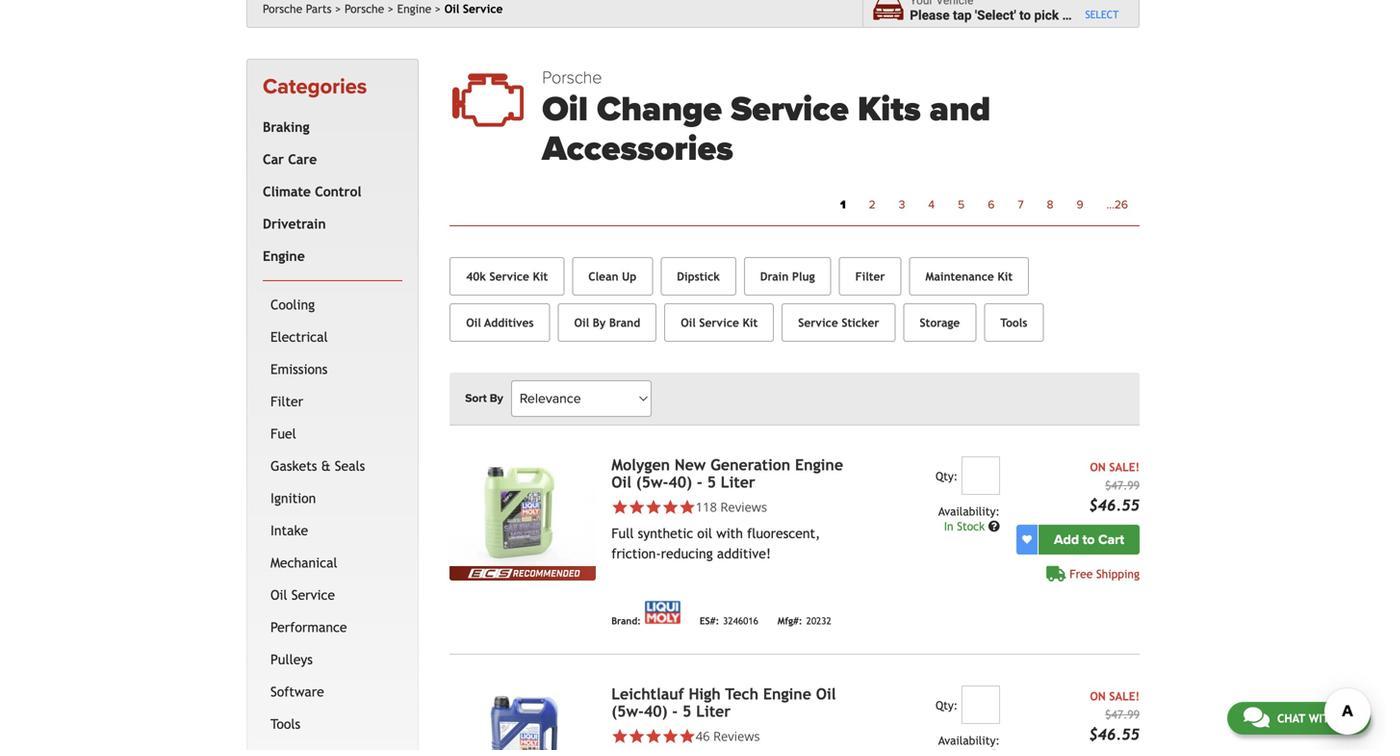 Task type: locate. For each thing, give the bounding box(es) containing it.
4
[[929, 198, 935, 212]]

es#2785255 - 2332 - leichtlauf high tech engine oil (5w-40) - 5 liter - ideally suited for modern gasoline and diesel engines with multi-valve and turbocharging technology - liqui-moly - audi bmw volkswagen mercedes benz mini porsche image
[[450, 686, 596, 750]]

46 reviews
[[696, 728, 760, 745]]

to
[[1020, 8, 1032, 23], [1083, 532, 1095, 548]]

oil service inside "link"
[[271, 587, 335, 603]]

1 vertical spatial tools
[[271, 716, 301, 732]]

5 inside paginated product list navigation "navigation"
[[958, 198, 965, 212]]

service
[[463, 2, 503, 15], [731, 88, 849, 130], [490, 270, 530, 283], [700, 316, 740, 329], [799, 316, 839, 329], [292, 587, 335, 603]]

0 horizontal spatial kit
[[533, 270, 548, 283]]

0 vertical spatial 40)
[[669, 474, 692, 491]]

0 vertical spatial to
[[1020, 8, 1032, 23]]

1 horizontal spatial porsche
[[345, 2, 384, 15]]

0 horizontal spatial tools
[[271, 716, 301, 732]]

liqui-moly - corporate logo image
[[645, 601, 681, 624]]

1 vertical spatial (5w-
[[612, 703, 644, 721]]

40) inside molygen new generation engine oil (5w-40) - 5 liter
[[669, 474, 692, 491]]

by left brand
[[593, 316, 606, 329]]

7 link
[[1007, 193, 1036, 218]]

(5w- inside molygen new generation engine oil (5w-40) - 5 liter
[[636, 474, 669, 491]]

porsche for oil
[[542, 67, 602, 88]]

liter inside leichtlauf high tech engine oil (5w-40) - 5 liter
[[696, 703, 731, 721]]

question circle image
[[989, 521, 1000, 532]]

drivetrain link
[[259, 208, 399, 240]]

2 vertical spatial 5
[[683, 703, 692, 721]]

0 horizontal spatial 5
[[683, 703, 692, 721]]

118
[[696, 499, 717, 516]]

select
[[1086, 8, 1119, 20]]

porsche for parts
[[263, 2, 303, 15]]

0 horizontal spatial with
[[717, 526, 743, 541]]

1 on sale! $47.99 $46.55 from the top
[[1089, 461, 1140, 514]]

by right sort
[[490, 392, 504, 406]]

1 horizontal spatial filter link
[[839, 257, 902, 296]]

1 horizontal spatial tools
[[1001, 316, 1028, 329]]

(5w- left new
[[636, 474, 669, 491]]

filter
[[856, 270, 886, 283], [271, 394, 303, 409]]

0 vertical spatial by
[[593, 316, 606, 329]]

0 vertical spatial filter link
[[839, 257, 902, 296]]

liter for tech
[[696, 703, 731, 721]]

- inside molygen new generation engine oil (5w-40) - 5 liter
[[697, 474, 703, 491]]

40k
[[466, 270, 486, 283]]

0 vertical spatial on
[[1091, 461, 1106, 474]]

- left high
[[673, 703, 678, 721]]

chat with us link
[[1228, 702, 1371, 735]]

1 horizontal spatial kit
[[743, 316, 758, 329]]

with inside full synthetic oil with fluorescent, friction-reducing additive!
[[717, 526, 743, 541]]

oil up full
[[612, 474, 632, 491]]

porsche right 'parts'
[[345, 2, 384, 15]]

category navigation element
[[247, 59, 419, 750]]

filter link up 'sticker'
[[839, 257, 902, 296]]

car
[[263, 152, 284, 167]]

kit inside 40k service kit link
[[533, 270, 548, 283]]

- inside leichtlauf high tech engine oil (5w-40) - 5 liter
[[673, 703, 678, 721]]

with up "additive!"
[[717, 526, 743, 541]]

40) for molygen
[[669, 474, 692, 491]]

5 link
[[947, 193, 977, 218]]

2
[[869, 198, 876, 212]]

engine link right porsche link
[[397, 2, 441, 15]]

46 reviews link
[[612, 728, 861, 745], [696, 728, 760, 745]]

oil down 20232 on the bottom of the page
[[816, 685, 836, 703]]

2 horizontal spatial 5
[[958, 198, 965, 212]]

0 vertical spatial -
[[697, 474, 703, 491]]

liter up 46
[[696, 703, 731, 721]]

engine down drivetrain
[[263, 248, 305, 264]]

es#:
[[700, 615, 720, 626]]

mechanical link
[[267, 547, 399, 579]]

reviews for 46 reviews
[[714, 728, 760, 745]]

2 $47.99 from the top
[[1106, 708, 1140, 721]]

1 vertical spatial availability:
[[939, 734, 1000, 748]]

1 horizontal spatial 5
[[707, 474, 716, 491]]

ignition link
[[267, 482, 399, 515]]

$46.55
[[1089, 497, 1140, 514], [1089, 726, 1140, 744]]

1 vertical spatial liter
[[696, 703, 731, 721]]

to left pick
[[1020, 8, 1032, 23]]

1 vertical spatial 40)
[[644, 703, 668, 721]]

0 horizontal spatial oil service
[[271, 587, 335, 603]]

1 vertical spatial on sale! $47.99 $46.55
[[1089, 690, 1140, 744]]

$47.99
[[1106, 479, 1140, 492], [1106, 708, 1140, 721]]

drain plug
[[761, 270, 815, 283]]

3
[[899, 198, 906, 212]]

mfg#: 20232
[[778, 615, 832, 626]]

molygen new generation engine oil (5w-40) - 5 liter
[[612, 456, 844, 491]]

engine link down drivetrain
[[259, 240, 399, 272]]

pulleys
[[271, 652, 313, 667]]

7
[[1018, 198, 1024, 212]]

engine link
[[397, 2, 441, 15], [259, 240, 399, 272]]

1 vertical spatial reviews
[[714, 728, 760, 745]]

electrical
[[271, 329, 328, 345]]

1 vertical spatial sale!
[[1110, 690, 1140, 703]]

0 vertical spatial on sale! $47.99 $46.55
[[1089, 461, 1140, 514]]

fluorescent,
[[747, 526, 821, 541]]

filter up the fuel on the bottom left of the page
[[271, 394, 303, 409]]

0 vertical spatial availability:
[[939, 505, 1000, 518]]

oil down 'mechanical'
[[271, 587, 288, 603]]

(5w- left high
[[612, 703, 644, 721]]

0 vertical spatial qty:
[[936, 470, 958, 483]]

1 on from the top
[[1091, 461, 1106, 474]]

1 horizontal spatial 40)
[[669, 474, 692, 491]]

filter up 'sticker'
[[856, 270, 886, 283]]

climate control link
[[259, 176, 399, 208]]

1 vertical spatial oil service
[[271, 587, 335, 603]]

synthetic
[[638, 526, 694, 541]]

0 vertical spatial 5
[[958, 198, 965, 212]]

1 horizontal spatial by
[[593, 316, 606, 329]]

1 vertical spatial on
[[1091, 690, 1106, 703]]

reviews down molygen new generation engine oil (5w-40) - 5 liter link
[[721, 499, 768, 516]]

service sticker link
[[782, 303, 896, 342]]

filter inside engine subcategories element
[[271, 394, 303, 409]]

tap
[[953, 8, 972, 23]]

porsche inside porsche oil change service kits and accessories
[[542, 67, 602, 88]]

118 reviews link
[[612, 499, 861, 516], [696, 499, 768, 516]]

additives
[[484, 316, 534, 329]]

storage
[[920, 316, 960, 329]]

2 horizontal spatial kit
[[998, 270, 1013, 283]]

porsche up change
[[542, 67, 602, 88]]

tools down the software
[[271, 716, 301, 732]]

stock
[[957, 520, 985, 533]]

software
[[271, 684, 324, 699]]

1 vertical spatial to
[[1083, 532, 1095, 548]]

free
[[1070, 567, 1093, 581]]

engine right tech
[[764, 685, 812, 703]]

1 vertical spatial engine link
[[259, 240, 399, 272]]

0 horizontal spatial filter
[[271, 394, 303, 409]]

- up 118
[[697, 474, 703, 491]]

on
[[1091, 461, 1106, 474], [1091, 690, 1106, 703]]

0 vertical spatial tools
[[1001, 316, 1028, 329]]

0 horizontal spatial -
[[673, 703, 678, 721]]

porsche link
[[345, 2, 394, 15]]

0 horizontal spatial by
[[490, 392, 504, 406]]

by for sort
[[490, 392, 504, 406]]

1 horizontal spatial with
[[1309, 712, 1338, 725]]

2 horizontal spatial porsche
[[542, 67, 602, 88]]

engine right the generation
[[796, 456, 844, 474]]

reviews for 118 reviews
[[721, 499, 768, 516]]

0 vertical spatial (5w-
[[636, 474, 669, 491]]

to right add
[[1083, 532, 1095, 548]]

- for high
[[673, 703, 678, 721]]

0 vertical spatial sale!
[[1110, 461, 1140, 474]]

2 sale! from the top
[[1110, 690, 1140, 703]]

filter link inside engine subcategories element
[[267, 386, 399, 418]]

0 vertical spatial liter
[[721, 474, 756, 491]]

oil left brand
[[575, 316, 590, 329]]

porsche left 'parts'
[[263, 2, 303, 15]]

118 reviews
[[696, 499, 768, 516]]

tools link down maintenance kit link
[[985, 303, 1044, 342]]

5 inside leichtlauf high tech engine oil (5w-40) - 5 liter
[[683, 703, 692, 721]]

5 inside molygen new generation engine oil (5w-40) - 5 liter
[[707, 474, 716, 491]]

0 vertical spatial $47.99
[[1106, 479, 1140, 492]]

8 link
[[1036, 193, 1066, 218]]

1 vertical spatial filter link
[[267, 386, 399, 418]]

0 horizontal spatial 40)
[[644, 703, 668, 721]]

0 vertical spatial $46.55
[[1089, 497, 1140, 514]]

oil additives link
[[450, 303, 550, 342]]

reviews right 46
[[714, 728, 760, 745]]

full
[[612, 526, 634, 541]]

1 vertical spatial qty:
[[936, 699, 958, 712]]

ignition
[[271, 490, 316, 506]]

climate
[[263, 184, 311, 199]]

40) inside leichtlauf high tech engine oil (5w-40) - 5 liter
[[644, 703, 668, 721]]

star image
[[612, 499, 629, 516], [645, 499, 662, 516], [612, 728, 629, 745], [645, 728, 662, 745], [662, 728, 679, 745], [679, 728, 696, 745]]

emissions
[[271, 361, 328, 377]]

sort by
[[465, 392, 504, 406]]

0 horizontal spatial porsche
[[263, 2, 303, 15]]

2 on sale! $47.99 $46.55 from the top
[[1089, 690, 1140, 744]]

- for new
[[697, 474, 703, 491]]

porsche oil change service kits and accessories
[[542, 67, 991, 170]]

engine inside "link"
[[263, 248, 305, 264]]

accessories
[[542, 128, 734, 170]]

0 horizontal spatial to
[[1020, 8, 1032, 23]]

-
[[697, 474, 703, 491], [673, 703, 678, 721]]

0 horizontal spatial tools link
[[267, 708, 399, 740]]

us
[[1341, 712, 1355, 725]]

kit down drain plug "link"
[[743, 316, 758, 329]]

es#3246016 - 20232 - molygen new generation engine oil (5w-40) - 5 liter - full synthetic oil with fluorescent, friction-reducing additive! - liqui-moly - audi bmw volkswagen mercedes benz mini porsche image
[[450, 457, 596, 566]]

1 vertical spatial -
[[673, 703, 678, 721]]

0 vertical spatial tools link
[[985, 303, 1044, 342]]

kit inside oil service kit link
[[743, 316, 758, 329]]

leichtlauf
[[612, 685, 684, 703]]

add to cart button
[[1039, 525, 1140, 555]]

1 horizontal spatial filter
[[856, 270, 886, 283]]

fuel link
[[267, 418, 399, 450]]

please tap 'select' to pick a vehicle
[[910, 8, 1115, 23]]

…26 link
[[1096, 193, 1140, 218]]

1 $47.99 from the top
[[1106, 479, 1140, 492]]

kit right maintenance in the right top of the page
[[998, 270, 1013, 283]]

liter up 118 reviews
[[721, 474, 756, 491]]

0 vertical spatial oil service
[[445, 2, 503, 15]]

(5w- inside leichtlauf high tech engine oil (5w-40) - 5 liter
[[612, 703, 644, 721]]

car care link
[[259, 143, 399, 176]]

0 vertical spatial engine link
[[397, 2, 441, 15]]

oil service link
[[267, 579, 399, 611]]

ecs tuning recommends this product. image
[[450, 566, 596, 581]]

oil left change
[[542, 88, 588, 130]]

filter link down emissions
[[267, 386, 399, 418]]

0 vertical spatial with
[[717, 526, 743, 541]]

5 for leichtlauf high tech engine oil (5w-40) - 5 liter
[[683, 703, 692, 721]]

software link
[[267, 676, 399, 708]]

with left us
[[1309, 712, 1338, 725]]

0 horizontal spatial filter link
[[267, 386, 399, 418]]

tools link down the software
[[267, 708, 399, 740]]

liter inside molygen new generation engine oil (5w-40) - 5 liter
[[721, 474, 756, 491]]

1 vertical spatial by
[[490, 392, 504, 406]]

porsche parts
[[263, 2, 332, 15]]

braking link
[[259, 111, 399, 143]]

kit up the additives
[[533, 270, 548, 283]]

1 vertical spatial 5
[[707, 474, 716, 491]]

porsche
[[263, 2, 303, 15], [345, 2, 384, 15], [542, 67, 602, 88]]

oil service
[[445, 2, 503, 15], [271, 587, 335, 603]]

on sale! $47.99 $46.55
[[1089, 461, 1140, 514], [1089, 690, 1140, 744]]

in stock
[[944, 520, 989, 533]]

1 horizontal spatial -
[[697, 474, 703, 491]]

tools
[[1001, 316, 1028, 329], [271, 716, 301, 732]]

None number field
[[962, 457, 1000, 495], [962, 686, 1000, 724], [962, 457, 1000, 495], [962, 686, 1000, 724]]

1 vertical spatial $47.99
[[1106, 708, 1140, 721]]

tools down maintenance kit link
[[1001, 316, 1028, 329]]

clean up link
[[572, 257, 653, 296]]

40)
[[669, 474, 692, 491], [644, 703, 668, 721]]

porsche parts link
[[263, 2, 341, 15]]

parts
[[306, 2, 332, 15]]

1 vertical spatial $46.55
[[1089, 726, 1140, 744]]

oil inside 'link'
[[466, 316, 481, 329]]

star image
[[629, 499, 645, 516], [662, 499, 679, 516], [679, 499, 696, 516], [629, 728, 645, 745]]

engine subcategories element
[[263, 280, 403, 750]]

20232
[[807, 615, 832, 626]]

oil left the additives
[[466, 316, 481, 329]]

1 vertical spatial tools link
[[267, 708, 399, 740]]

gaskets
[[271, 458, 317, 474]]

1 vertical spatial filter
[[271, 394, 303, 409]]

0 vertical spatial reviews
[[721, 499, 768, 516]]

40k service kit link
[[450, 257, 565, 296]]

1 horizontal spatial tools link
[[985, 303, 1044, 342]]

1 horizontal spatial to
[[1083, 532, 1095, 548]]



Task type: describe. For each thing, give the bounding box(es) containing it.
oil additives
[[466, 316, 534, 329]]

comments image
[[1244, 706, 1270, 729]]

engine right porsche link
[[397, 2, 432, 15]]

46
[[696, 728, 710, 745]]

select link
[[1086, 8, 1119, 20]]

seals
[[335, 458, 365, 474]]

oil by brand
[[575, 316, 641, 329]]

4 link
[[917, 193, 947, 218]]

tools inside engine subcategories element
[[271, 716, 301, 732]]

oil inside molygen new generation engine oil (5w-40) - 5 liter
[[612, 474, 632, 491]]

kit inside maintenance kit link
[[998, 270, 1013, 283]]

electrical link
[[267, 321, 399, 353]]

kit for 40k service kit
[[533, 270, 548, 283]]

molygen new generation engine oil (5w-40) - 5 liter link
[[612, 456, 844, 491]]

service sticker
[[799, 316, 880, 329]]

change
[[597, 88, 722, 130]]

mechanical
[[271, 555, 338, 570]]

kit for oil service kit
[[743, 316, 758, 329]]

service inside porsche oil change service kits and accessories
[[731, 88, 849, 130]]

dipstick
[[677, 270, 720, 283]]

cart
[[1099, 532, 1125, 548]]

drain plug link
[[744, 257, 832, 296]]

1 vertical spatial with
[[1309, 712, 1338, 725]]

'select'
[[975, 8, 1017, 23]]

control
[[315, 184, 362, 199]]

service inside engine subcategories element
[[292, 587, 335, 603]]

performance
[[271, 620, 347, 635]]

engine inside molygen new generation engine oil (5w-40) - 5 liter
[[796, 456, 844, 474]]

6 link
[[977, 193, 1007, 218]]

1 46 reviews link from the left
[[612, 728, 861, 745]]

categories
[[263, 74, 367, 100]]

0 vertical spatial filter
[[856, 270, 886, 283]]

pick
[[1035, 8, 1059, 23]]

add
[[1055, 532, 1080, 548]]

free shipping
[[1070, 567, 1140, 581]]

&
[[321, 458, 331, 474]]

oil right porsche link
[[445, 2, 460, 15]]

1 qty: from the top
[[936, 470, 958, 483]]

fuel
[[271, 426, 296, 441]]

clean up
[[589, 270, 637, 283]]

climate control
[[263, 184, 362, 199]]

add to cart
[[1055, 532, 1125, 548]]

a
[[1063, 8, 1070, 23]]

maintenance kit link
[[910, 257, 1030, 296]]

kits
[[858, 88, 921, 130]]

star image inside 46 reviews 'link'
[[629, 728, 645, 745]]

2 $46.55 from the top
[[1089, 726, 1140, 744]]

emissions link
[[267, 353, 399, 386]]

mfg#:
[[778, 615, 803, 626]]

1 link
[[829, 193, 858, 218]]

2 qty: from the top
[[936, 699, 958, 712]]

2 availability: from the top
[[939, 734, 1000, 748]]

generation
[[711, 456, 791, 474]]

oil by brand link
[[558, 303, 657, 342]]

…26
[[1107, 198, 1129, 212]]

high
[[689, 685, 721, 703]]

storage link
[[904, 303, 977, 342]]

1 availability: from the top
[[939, 505, 1000, 518]]

3 link
[[888, 193, 917, 218]]

intake
[[271, 523, 308, 538]]

sticker
[[842, 316, 880, 329]]

to inside button
[[1083, 532, 1095, 548]]

oil inside leichtlauf high tech engine oil (5w-40) - 5 liter
[[816, 685, 836, 703]]

oil down dipstick link at the top of page
[[681, 316, 696, 329]]

2 link
[[858, 193, 888, 218]]

40k service kit
[[466, 270, 548, 283]]

sort
[[465, 392, 487, 406]]

by for oil
[[593, 316, 606, 329]]

additive!
[[717, 546, 771, 562]]

add to wish list image
[[1023, 535, 1032, 545]]

2 118 reviews link from the left
[[696, 499, 768, 516]]

up
[[622, 270, 637, 283]]

paginated product list navigation navigation
[[542, 193, 1140, 218]]

leichtlauf high tech engine oil (5w-40) - 5 liter
[[612, 685, 836, 721]]

liter for generation
[[721, 474, 756, 491]]

full synthetic oil with fluorescent, friction-reducing additive!
[[612, 526, 821, 562]]

cooling
[[271, 297, 315, 312]]

tech
[[726, 685, 759, 703]]

oil service kit
[[681, 316, 758, 329]]

2 46 reviews link from the left
[[696, 728, 760, 745]]

gaskets & seals
[[271, 458, 365, 474]]

maintenance
[[926, 270, 995, 283]]

plug
[[793, 270, 815, 283]]

(5w- for leichtlauf
[[612, 703, 644, 721]]

gaskets & seals link
[[267, 450, 399, 482]]

1
[[841, 198, 846, 212]]

vehicle
[[1073, 8, 1115, 23]]

in
[[944, 520, 954, 533]]

5 for molygen new generation engine oil (5w-40) - 5 liter
[[707, 474, 716, 491]]

(5w- for molygen
[[636, 474, 669, 491]]

oil
[[698, 526, 713, 541]]

6
[[988, 198, 995, 212]]

drivetrain
[[263, 216, 326, 231]]

chat with us
[[1278, 712, 1355, 725]]

engine inside leichtlauf high tech engine oil (5w-40) - 5 liter
[[764, 685, 812, 703]]

40) for leichtlauf
[[644, 703, 668, 721]]

1 sale! from the top
[[1110, 461, 1140, 474]]

1 $46.55 from the top
[[1089, 497, 1140, 514]]

9 link
[[1066, 193, 1096, 218]]

2 on from the top
[[1091, 690, 1106, 703]]

1 horizontal spatial oil service
[[445, 2, 503, 15]]

oil service kit link
[[665, 303, 775, 342]]

1 118 reviews link from the left
[[612, 499, 861, 516]]

pulleys link
[[267, 644, 399, 676]]

oil inside "link"
[[271, 587, 288, 603]]

molygen
[[612, 456, 670, 474]]

brand:
[[612, 615, 641, 626]]

care
[[288, 152, 317, 167]]

oil inside porsche oil change service kits and accessories
[[542, 88, 588, 130]]



Task type: vqa. For each thing, say whether or not it's contained in the screenshot.
the Drain Plug
yes



